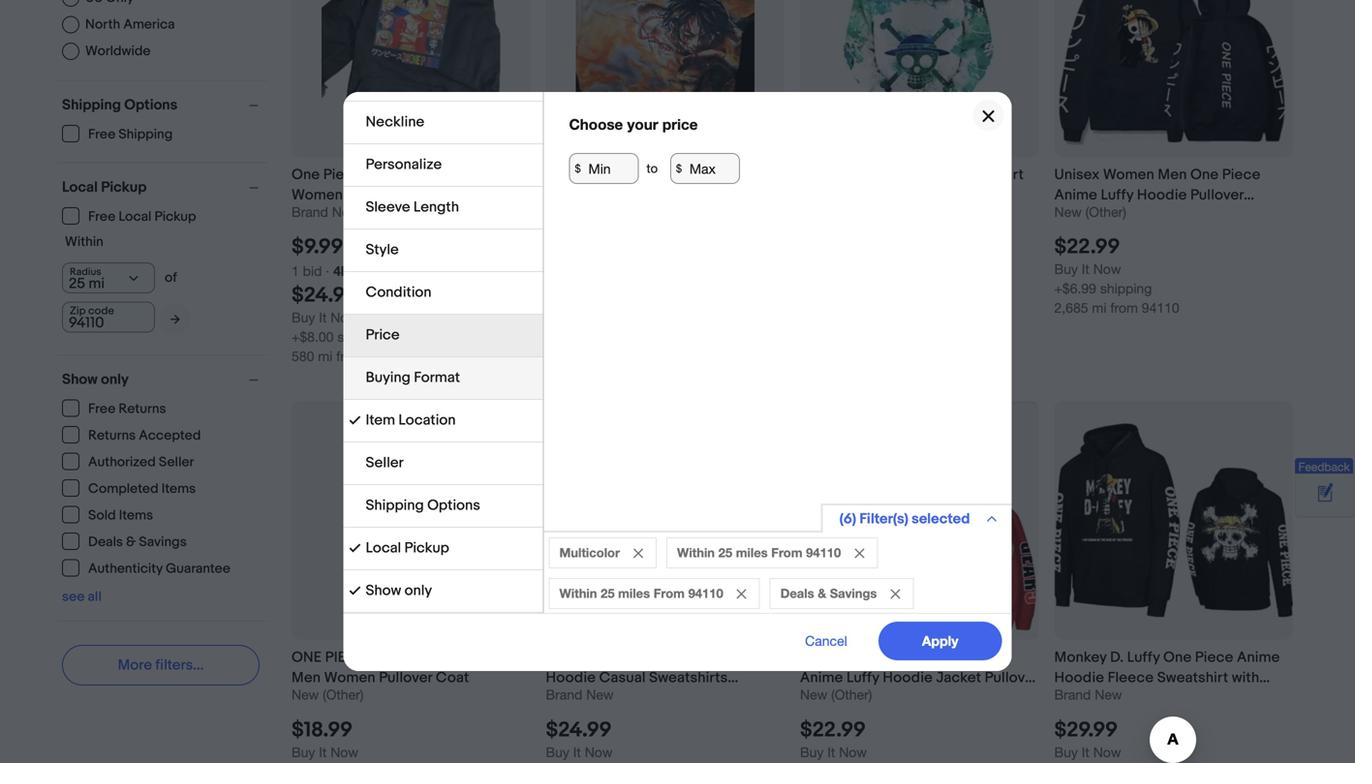 Task type: vqa. For each thing, say whether or not it's contained in the screenshot.


Task type: describe. For each thing, give the bounding box(es) containing it.
now for $29.99 buy it now
[[1093, 744, 1121, 760]]

brand inside one piece anime luffy  unisex women men  hoodie pullover brand new
[[292, 204, 328, 220]]

hoodie inside the one piece hoodie ace men pullover
[[623, 166, 673, 183]]

local pickup tab
[[343, 528, 543, 571]]

it inside '$9.99 1 bid · 4h 48m $24.99 buy it now +$8.00 shipping 580 mi from 94110'
[[319, 310, 327, 326]]

one for unisex women men one piece anime luffy hoodie pullover sweatshirt top cosplay
[[1191, 166, 1219, 183]]

one piece   3d hoodie sweatshirt men women pullover coat heading for bottommost "one piece   3d hoodie sweatshirt men women pullover coat" link
[[292, 649, 515, 687]]

coat for one piece   3d hoodie sweatshirt men women pullover coat
[[944, 186, 978, 204]]

coat inside the unisex anime one piece shanks hoodie casual sweatshirts pullover coat cosplay
[[603, 690, 636, 707]]

guarantee
[[166, 561, 230, 577]]

94110 inside '$9.99 1 bid · 4h 48m $24.99 buy it now +$8.00 shipping 580 mi from 94110'
[[368, 348, 405, 364]]

brand for $24.99
[[546, 687, 583, 703]]

one piece anime luffy  unisex women men  hoodie pullover brand new
[[292, 166, 493, 220]]

94110 left remove filter - local pickup - within 25 miles from 94110 icon
[[688, 586, 723, 601]]

94110 left remove filter - item location - within 25 miles from 94110 'image'
[[806, 545, 841, 560]]

selected
[[912, 510, 970, 528]]

local pickup button
[[62, 179, 267, 196]]

new (other) for top
[[1054, 204, 1126, 220]]

item
[[366, 412, 395, 429]]

condition
[[366, 284, 432, 301]]

casual
[[599, 669, 646, 687]]

buying format
[[366, 369, 460, 387]]

one piece   3d hoodie sweatshirt men women pullover coat heading for right "one piece   3d hoodie sweatshirt men women pullover coat" link
[[800, 166, 1024, 204]]

4h
[[333, 263, 349, 279]]

see all
[[62, 589, 102, 605]]

one piece anime luffy  unisex women men  hoodie pullover link
[[292, 165, 530, 204]]

$9.99
[[292, 235, 343, 260]]

$29.99
[[1054, 718, 1118, 743]]

$ for the 'minimum value in $' text field
[[575, 162, 581, 175]]

authorized
[[88, 454, 156, 471]]

$9.99 1 bid · 4h 48m $24.99 buy it now +$8.00 shipping 580 mi from 94110
[[292, 235, 405, 364]]

worldwide link
[[62, 43, 151, 60]]

unisex women men one piece anime luffy hoodie pullover sweatshirt top cosplay link
[[1054, 165, 1293, 224]]

sold items link
[[62, 506, 154, 524]]

2,685
[[1054, 300, 1088, 316]]

unisex anime one piece shanks hoodie casual sweatshirts pullover coat cosplay image
[[546, 401, 785, 640]]

from inside $22.99 buy it now +$6.99 shipping 2,685 mi from 94110
[[1110, 300, 1138, 316]]

costume
[[859, 690, 922, 707]]

pullover inside one piece   3d hoodie sweatshirt men women pullover coat
[[888, 186, 941, 204]]

luffy inside unisex women men one piece anime luffy hoodie pullover sweatshirt top cosplay
[[1101, 186, 1134, 204]]

pullover inside one piece   3d hoodie sweatshirt men women pullover coat new (other)
[[379, 669, 432, 687]]

seller inside tab list
[[366, 454, 404, 472]]

sweatshirt inside monkey d. luffy one piece anime hoodie fleece sweatshirt with pockets
[[1157, 669, 1228, 687]]

authorized seller
[[88, 454, 194, 471]]

free for pickup
[[88, 209, 116, 225]]

it for $22.99 buy it now
[[828, 744, 835, 760]]

shipping inside '$9.99 1 bid · 4h 48m $24.99 buy it now +$8.00 shipping 580 mi from 94110'
[[337, 329, 389, 345]]

within for remove filter - item location - within 25 miles from 94110 'image'
[[677, 545, 715, 560]]

women inside unisex women men one piece anime luffy  hoodie jacket pullover cosplay costume
[[849, 649, 900, 667]]

one for one piece   3d hoodie sweatshirt men women pullover coat new (other)
[[292, 649, 322, 667]]

brand new for $24.99
[[546, 687, 614, 703]]

(6) filter(s) selected
[[840, 510, 970, 528]]

piece inside one piece anime luffy  unisex women men  hoodie pullover brand new
[[323, 166, 362, 183]]

men inside unisex women men one piece anime luffy  hoodie jacket pullover cosplay costume
[[904, 649, 933, 667]]

women inside one piece   3d hoodie sweatshirt men women pullover coat new (other)
[[324, 669, 376, 687]]

deals & savings link
[[62, 533, 188, 551]]

+$6.99
[[1054, 281, 1096, 297]]

shipping inside choose your price dialog
[[366, 497, 424, 514]]

all
[[88, 589, 102, 605]]

coat for one piece   3d hoodie sweatshirt men women pullover coat new (other)
[[436, 669, 469, 687]]

items for sold items
[[119, 508, 153, 524]]

buy for $18.99 buy it now
[[292, 744, 315, 760]]

anime for monkey d. luffy one piece anime hoodie fleece sweatshirt with pockets
[[1237, 649, 1280, 667]]

men inside the one piece hoodie ace men pullover
[[707, 166, 736, 183]]

·
[[326, 263, 330, 279]]

3d for one piece   3d hoodie sweatshirt men women pullover coat
[[877, 166, 896, 183]]

$18.99 buy it now
[[292, 718, 358, 760]]

one piece hoodie ace men pullover heading
[[546, 166, 736, 204]]

america
[[123, 16, 175, 33]]

new inside one piece anime luffy  unisex women men  hoodie pullover brand new
[[332, 204, 359, 220]]

unisex for unisex women men one piece anime luffy hoodie pullover sweatshirt top cosplay
[[1054, 166, 1100, 183]]

& inside choose your price dialog
[[818, 586, 826, 601]]

cosplay inside unisex women men one piece anime luffy hoodie pullover sweatshirt top cosplay
[[1157, 207, 1213, 224]]

completed items link
[[62, 479, 197, 497]]

remove filter - show only - deals & savings image
[[891, 589, 900, 599]]

unisex women men one piece anime luffy hoodie pullover sweatshirt top cosplay
[[1054, 166, 1261, 224]]

pullover inside the one piece hoodie ace men pullover
[[546, 186, 600, 204]]

0 vertical spatial savings
[[139, 534, 187, 551]]

free inside free shipping link
[[88, 126, 116, 143]]

sweatshirts
[[649, 669, 728, 687]]

monkey d. luffy one piece anime hoodie fleece sweatshirt with pockets image
[[1054, 423, 1293, 618]]

one piece   3d hoodie sweatshirt men women pullover coat image for right "one piece   3d hoodie sweatshirt men women pullover coat" link
[[800, 0, 1039, 157]]

men inside unisex women men one piece anime luffy hoodie pullover sweatshirt top cosplay
[[1158, 166, 1187, 183]]

within 25 miles from 94110 for remove filter - item location - within 25 miles from 94110 'image'
[[677, 545, 841, 560]]

1 horizontal spatial mi
[[584, 300, 598, 316]]

1 vertical spatial shipping
[[119, 126, 173, 143]]

free local pickup
[[88, 209, 196, 225]]

north america
[[85, 16, 175, 33]]

your
[[627, 115, 658, 133]]

unisex women men one piece anime luffy  hoodie jacket pullover cosplay costume link
[[800, 648, 1039, 707]]

piece for one piece   3d hoodie sweatshirt men women pullover coat
[[834, 166, 874, 183]]

within 25 miles from 94110 for remove filter - local pickup - within 25 miles from 94110 icon
[[559, 586, 723, 601]]

completed items
[[88, 481, 196, 497]]

authenticity guarantee
[[88, 561, 230, 577]]

unisex women men one piece anime luffy hoodie pullover sweatshirt top cosplay image
[[1055, 0, 1293, 157]]

$18.99
[[292, 718, 353, 743]]

$29.99 buy it now
[[1054, 718, 1121, 760]]

authenticity guarantee link
[[62, 559, 231, 577]]

pullover inside one piece anime luffy  unisex women men  hoodie pullover brand new
[[432, 186, 486, 204]]

free returns
[[88, 401, 166, 418]]

filter applied image for item
[[349, 415, 361, 426]]

anime for unisex women men one piece anime luffy hoodie pullover sweatshirt top cosplay
[[1054, 186, 1097, 204]]

sleeve
[[366, 199, 410, 216]]

style
[[366, 241, 399, 259]]

monkey
[[1054, 649, 1107, 667]]

local pickup inside 'tab'
[[366, 540, 449, 557]]

new up $22.99 buy it now
[[800, 687, 827, 703]]

luffy inside unisex women men one piece anime luffy  hoodie jacket pullover cosplay costume
[[847, 669, 879, 687]]

options inside choose your price dialog
[[427, 497, 480, 514]]

accepted
[[139, 428, 201, 444]]

0 vertical spatial show only
[[62, 371, 129, 388]]

fleece
[[1108, 669, 1154, 687]]

hoodie inside one piece   3d hoodie sweatshirt men women pullover coat
[[899, 166, 949, 183]]

0 horizontal spatial deals & savings
[[88, 534, 187, 551]]

choose your price
[[569, 115, 698, 133]]

returns accepted
[[88, 428, 201, 444]]

show only tab
[[343, 571, 543, 613]]

personalize
[[366, 156, 442, 173]]

0 vertical spatial pickup
[[101, 179, 147, 196]]

sold items
[[88, 508, 153, 524]]

savings inside choose your price dialog
[[830, 586, 877, 601]]

to
[[647, 161, 658, 176]]

sweatshirt inside one piece   3d hoodie sweatshirt men women pullover coat new (other)
[[444, 649, 515, 667]]

unisex inside one piece anime luffy  unisex women men  hoodie pullover brand new
[[448, 166, 493, 183]]

pickup inside free local pickup link
[[155, 209, 196, 225]]

of
[[165, 270, 177, 286]]

more filters...
[[118, 657, 204, 674]]

$24.99 inside $24.99 buy it now
[[546, 718, 612, 743]]

free local pickup link
[[62, 207, 197, 225]]

choose
[[569, 115, 623, 133]]

hoodie inside monkey d. luffy one piece anime hoodie fleece sweatshirt with pockets
[[1054, 669, 1104, 687]]

one inside one piece anime luffy  unisex women men  hoodie pullover brand new
[[292, 166, 320, 183]]

one piece hoodie ace men pullover image
[[576, 0, 755, 157]]

unisex anime one piece shanks hoodie casual sweatshirts pullover coat cosplay heading
[[546, 649, 766, 707]]

sold
[[88, 508, 116, 524]]

0 vertical spatial deals
[[88, 534, 123, 551]]

multicolor
[[559, 545, 620, 560]]

brand new for $29.99
[[1054, 687, 1122, 703]]

bid
[[303, 263, 322, 279]]

580
[[292, 348, 314, 364]]

price
[[662, 115, 698, 133]]

0 vertical spatial shipping options
[[62, 96, 178, 114]]

$22.99 buy it now +$6.99 shipping 2,685 mi from 94110
[[1054, 235, 1180, 316]]

more
[[118, 657, 152, 674]]

one piece hoodie ace men pullover link
[[546, 165, 785, 204]]

1 horizontal spatial one piece   3d hoodie sweatshirt men women pullover coat link
[[800, 165, 1039, 204]]

0 vertical spatial options
[[124, 96, 178, 114]]

feedback
[[1298, 460, 1350, 473]]

it for $29.99 buy it now
[[1082, 744, 1090, 760]]

buy inside '$9.99 1 bid · 4h 48m $24.99 buy it now +$8.00 shipping 580 mi from 94110'
[[292, 310, 315, 326]]

brand for $29.99
[[1054, 687, 1091, 703]]

remove filter - item location - within 25 miles from 94110 image
[[855, 549, 864, 558]]

25 for remove filter - item location - within 25 miles from 94110 'image'
[[718, 545, 732, 560]]

anime inside one piece anime luffy  unisex women men  hoodie pullover brand new
[[365, 166, 408, 183]]

apply
[[922, 633, 959, 649]]

25 for remove filter - local pickup - within 25 miles from 94110 icon
[[601, 586, 615, 601]]

hoodie inside unisex women men one piece anime luffy  hoodie jacket pullover cosplay costume
[[883, 669, 933, 687]]

$22.99 for $22.99 buy it now
[[800, 718, 866, 743]]

luffy inside one piece anime luffy  unisex women men  hoodie pullover brand new
[[412, 166, 444, 183]]

(other) for top
[[1086, 204, 1126, 220]]

one piece   3d hoodie sweatshirt men women pullover coat
[[800, 166, 1024, 204]]

filter applied image for local
[[349, 542, 361, 554]]

one inside the unisex anime one piece shanks hoodie casual sweatshirts pullover coat cosplay
[[641, 649, 671, 667]]

pullover inside unisex women men one piece anime luffy  hoodie jacket pullover cosplay costume
[[985, 669, 1038, 687]]

0 vertical spatial within
[[65, 234, 103, 250]]

free shipping link
[[62, 125, 174, 143]]

$24.99 buy it now
[[546, 718, 613, 760]]

jacket
[[936, 669, 981, 687]]

buy for $22.99 buy it now +$6.99 shipping 2,685 mi from 94110
[[1054, 261, 1078, 277]]

sweatshirt inside one piece   3d hoodie sweatshirt men women pullover coat
[[953, 166, 1024, 183]]

new (other) for cosplay
[[800, 687, 872, 703]]

remove filter - color - multicolor image
[[634, 549, 643, 558]]

ace
[[676, 166, 703, 183]]

choose your price dialog
[[0, 0, 1355, 763]]

shipping inside $22.99 buy it now +$6.99 shipping 2,685 mi from 94110
[[1100, 281, 1152, 297]]

north
[[85, 16, 120, 33]]

(other) inside one piece   3d hoodie sweatshirt men women pullover coat new (other)
[[323, 687, 364, 703]]

men inside one piece anime luffy  unisex women men  hoodie pullover brand new
[[346, 186, 376, 204]]

pockets
[[1054, 690, 1109, 707]]

(6)
[[840, 510, 856, 528]]

local inside 'tab'
[[366, 540, 401, 557]]

returns inside returns accepted link
[[88, 428, 136, 444]]

unisex anime one piece shanks hoodie casual sweatshirts pullover coat cosplay link
[[546, 648, 785, 707]]

unisex women men one piece anime luffy  hoodie jacket pullover cosplay costume heading
[[800, 649, 1038, 707]]

completed
[[88, 481, 159, 497]]



Task type: locate. For each thing, give the bounding box(es) containing it.
pickup down local pickup dropdown button
[[155, 209, 196, 225]]

returns inside free returns link
[[119, 401, 166, 418]]

brand up $24.99 buy it now
[[546, 687, 583, 703]]

one piece   3d hoodie sweatshirt men women pullover coat heading
[[800, 166, 1024, 204], [292, 649, 515, 687]]

1 horizontal spatial one piece   3d hoodie sweatshirt men women pullover coat heading
[[800, 166, 1024, 204]]

2 free from the top
[[88, 209, 116, 225]]

Maximum Value in $ text field
[[670, 153, 740, 184]]

miles for remove filter - item location - within 25 miles from 94110 'image'
[[736, 545, 768, 560]]

1 vertical spatial shipping options
[[366, 497, 480, 514]]

shanks
[[718, 649, 766, 667]]

see
[[62, 589, 85, 605]]

unisex inside unisex women men one piece anime luffy hoodie pullover sweatshirt top cosplay
[[1054, 166, 1100, 183]]

$22.99 up +$6.99
[[1054, 235, 1120, 260]]

$ right to
[[676, 162, 682, 175]]

from
[[771, 545, 803, 560], [654, 586, 685, 601]]

now inside '$9.99 1 bid · 4h 48m $24.99 buy it now +$8.00 shipping 580 mi from 94110'
[[331, 310, 358, 326]]

None text field
[[62, 302, 155, 333]]

tab inside choose your price dialog
[[343, 59, 543, 102]]

2 $ from the left
[[676, 162, 682, 175]]

free inside free returns link
[[88, 401, 116, 418]]

cosplay up $22.99 buy it now
[[800, 690, 856, 707]]

now inside $24.99 buy it now
[[585, 744, 613, 760]]

shipping options inside tab list
[[366, 497, 480, 514]]

one piece   3d hoodie sweatshirt men women pullover coat link
[[800, 165, 1039, 204], [292, 648, 530, 687]]

new up $18.99 on the left bottom
[[292, 687, 319, 703]]

local pickup
[[62, 179, 147, 196], [366, 540, 449, 557]]

anime inside unisex women men one piece anime luffy  hoodie jacket pullover cosplay costume
[[800, 669, 843, 687]]

savings down remove filter - item location - within 25 miles from 94110 'image'
[[830, 586, 877, 601]]

women inside unisex women men one piece anime luffy hoodie pullover sweatshirt top cosplay
[[1103, 166, 1155, 183]]

1 seller from the left
[[159, 454, 194, 471]]

1 vertical spatial one piece   3d hoodie sweatshirt men women pullover coat link
[[292, 648, 530, 687]]

94110 right 1,690
[[633, 300, 671, 316]]

1 vertical spatial within
[[677, 545, 715, 560]]

1 horizontal spatial new (other)
[[1054, 204, 1126, 220]]

0 horizontal spatial one piece   3d hoodie sweatshirt men women pullover coat heading
[[292, 649, 515, 687]]

only down local pickup 'tab'
[[405, 582, 432, 600]]

it inside $22.99 buy it now +$6.99 shipping 2,685 mi from 94110
[[1082, 261, 1090, 277]]

brand
[[292, 204, 328, 220], [546, 687, 583, 703], [1054, 687, 1091, 703]]

1 horizontal spatial from
[[602, 300, 630, 316]]

monkey d. luffy one piece anime hoodie fleece sweatshirt with pockets link
[[1054, 648, 1293, 707]]

unisex women men one piece anime luffy  hoodie jacket pullover cosplay costume image
[[800, 401, 1039, 640]]

& up the authenticity
[[126, 534, 136, 551]]

1 horizontal spatial shipping options
[[366, 497, 480, 514]]

one inside unisex women men one piece anime luffy  hoodie jacket pullover cosplay costume
[[936, 649, 965, 667]]

seller
[[159, 454, 194, 471], [366, 454, 404, 472]]

local up free local pickup link
[[62, 179, 98, 196]]

anime up with at the bottom
[[1237, 649, 1280, 667]]

now for $22.99 buy it now
[[839, 744, 867, 760]]

apply within filter image
[[170, 313, 180, 326]]

$22.99 for $22.99 buy it now +$6.99 shipping 2,685 mi from 94110
[[1054, 235, 1120, 260]]

within down free local pickup link
[[65, 234, 103, 250]]

1 free from the top
[[88, 126, 116, 143]]

buy inside the $18.99 buy it now
[[292, 744, 315, 760]]

now inside $22.99 buy it now +$6.99 shipping 2,685 mi from 94110
[[1093, 261, 1121, 277]]

1 vertical spatial from
[[654, 586, 685, 601]]

authenticity
[[88, 561, 163, 577]]

buy inside $29.99 buy it now
[[1054, 744, 1078, 760]]

options up local pickup 'tab'
[[427, 497, 480, 514]]

one piece anime luffy  unisex women men  hoodie pullover image
[[321, 0, 501, 157]]

now down $18.99 on the left bottom
[[331, 744, 358, 760]]

2 horizontal spatial coat
[[944, 186, 978, 204]]

unisex women men one piece anime luffy  hoodie jacket pullover cosplay costume
[[800, 649, 1038, 707]]

0 vertical spatial coat
[[944, 186, 978, 204]]

2 horizontal spatial within
[[677, 545, 715, 560]]

savings up the authenticity guarantee
[[139, 534, 187, 551]]

unisex inside the unisex anime one piece shanks hoodie casual sweatshirts pullover coat cosplay
[[546, 649, 591, 667]]

from
[[602, 300, 630, 316], [1110, 300, 1138, 316], [336, 348, 364, 364]]

women inside one piece anime luffy  unisex women men  hoodie pullover brand new
[[292, 186, 343, 204]]

authorized seller link
[[62, 453, 195, 471]]

cancel button
[[784, 622, 869, 661]]

pickup up show only tab
[[404, 540, 449, 557]]

0 vertical spatial items
[[162, 481, 196, 497]]

1,690
[[546, 300, 580, 316]]

2 vertical spatial within
[[559, 586, 597, 601]]

2 brand new from the left
[[1054, 687, 1122, 703]]

men inside one piece   3d hoodie sweatshirt men women pullover coat new (other)
[[292, 669, 321, 687]]

0 horizontal spatial local pickup
[[62, 179, 147, 196]]

options up free shipping
[[124, 96, 178, 114]]

one piece hoodie ace men pullover
[[546, 166, 736, 204]]

$22.99 down the costume
[[800, 718, 866, 743]]

only up free returns link
[[101, 371, 129, 388]]

items down completed items
[[119, 508, 153, 524]]

from inside '$9.99 1 bid · 4h 48m $24.99 buy it now +$8.00 shipping 580 mi from 94110'
[[336, 348, 364, 364]]

filter applied image
[[349, 585, 361, 597]]

2 vertical spatial free
[[88, 401, 116, 418]]

deals & savings inside choose your price dialog
[[780, 586, 877, 601]]

show only inside tab
[[366, 582, 432, 600]]

0 vertical spatial free
[[88, 126, 116, 143]]

1 horizontal spatial seller
[[366, 454, 404, 472]]

show only right filter applied image
[[366, 582, 432, 600]]

see all button
[[62, 589, 102, 605]]

piece for one piece hoodie ace men pullover
[[579, 166, 619, 183]]

buy it now
[[546, 261, 613, 277]]

items
[[162, 481, 196, 497], [119, 508, 153, 524]]

1 horizontal spatial $22.99
[[1054, 235, 1120, 260]]

within down multicolor
[[559, 586, 597, 601]]

worldwide
[[85, 43, 151, 59]]

now inside $22.99 buy it now
[[839, 744, 867, 760]]

location
[[398, 412, 456, 429]]

deals & savings
[[88, 534, 187, 551], [780, 586, 877, 601]]

now inside the $18.99 buy it now
[[331, 744, 358, 760]]

3d for one piece   3d hoodie sweatshirt men women pullover coat new (other)
[[368, 649, 387, 667]]

filter applied image up filter applied image
[[349, 542, 361, 554]]

piece for one piece   3d hoodie sweatshirt men women pullover coat new (other)
[[325, 649, 365, 667]]

now up +$6.99
[[1093, 261, 1121, 277]]

luffy up top
[[1101, 186, 1134, 204]]

94110 inside $22.99 buy it now +$6.99 shipping 2,685 mi from 94110
[[1142, 300, 1180, 316]]

buying
[[366, 369, 411, 387]]

show only
[[62, 371, 129, 388], [366, 582, 432, 600]]

free down local pickup dropdown button
[[88, 209, 116, 225]]

new inside one piece   3d hoodie sweatshirt men women pullover coat new (other)
[[292, 687, 319, 703]]

from left remove filter - local pickup - within 25 miles from 94110 icon
[[654, 586, 685, 601]]

piece for unisex women men one piece anime luffy hoodie pullover sweatshirt top cosplay
[[1222, 166, 1261, 183]]

tab list inside choose your price dialog
[[343, 0, 543, 613]]

25 right remove filter - color - multicolor icon
[[718, 545, 732, 560]]

1 horizontal spatial only
[[405, 582, 432, 600]]

it for $18.99 buy it now
[[319, 744, 327, 760]]

now down the $29.99
[[1093, 744, 1121, 760]]

more filters... button
[[62, 645, 260, 686]]

$ for "maximum value in $" text field
[[676, 162, 682, 175]]

top
[[1129, 207, 1154, 224]]

1 vertical spatial new (other)
[[800, 687, 872, 703]]

piece inside one piece   3d hoodie sweatshirt men women pullover coat new (other)
[[325, 649, 365, 667]]

anime for unisex women men one piece anime luffy  hoodie jacket pullover cosplay costume
[[800, 669, 843, 687]]

new left top
[[1054, 204, 1082, 220]]

within right remove filter - color - multicolor icon
[[677, 545, 715, 560]]

from for remove filter - item location - within 25 miles from 94110 'image'
[[771, 545, 803, 560]]

length
[[414, 199, 459, 216]]

luffy inside monkey d. luffy one piece anime hoodie fleece sweatshirt with pockets
[[1127, 649, 1160, 667]]

1 horizontal spatial pickup
[[155, 209, 196, 225]]

1 vertical spatial miles
[[618, 586, 650, 601]]

remove filter - local pickup - within 25 miles from 94110 image
[[737, 589, 747, 599]]

new down d.
[[1095, 687, 1122, 703]]

mi right 580
[[318, 348, 333, 364]]

$
[[575, 162, 581, 175], [676, 162, 682, 175]]

0 vertical spatial $24.99
[[292, 283, 358, 308]]

from right 580
[[336, 348, 364, 364]]

1 vertical spatial one piece   3d hoodie sweatshirt men women pullover coat heading
[[292, 649, 515, 687]]

returns accepted link
[[62, 426, 202, 444]]

1 horizontal spatial deals
[[780, 586, 814, 601]]

items down authorized seller
[[162, 481, 196, 497]]

from for remove filter - local pickup - within 25 miles from 94110 icon
[[654, 586, 685, 601]]

tab list
[[343, 0, 543, 613]]

$24.99
[[292, 283, 358, 308], [546, 718, 612, 743]]

deals & savings up authenticity guarantee link
[[88, 534, 187, 551]]

new left the sleeve
[[332, 204, 359, 220]]

returns up returns accepted
[[119, 401, 166, 418]]

unisex women men one piece anime luffy hoodie pullover sweatshirt top cosplay heading
[[1054, 166, 1261, 224]]

miles for remove filter - local pickup - within 25 miles from 94110 icon
[[618, 586, 650, 601]]

deals & savings up cancel
[[780, 586, 877, 601]]

tab list containing neckline
[[343, 0, 543, 613]]

from left remove filter - item location - within 25 miles from 94110 'image'
[[771, 545, 803, 560]]

1 horizontal spatial &
[[818, 586, 826, 601]]

brand up $9.99
[[292, 204, 328, 220]]

buy
[[546, 261, 569, 277], [1054, 261, 1078, 277], [292, 310, 315, 326], [292, 744, 315, 760], [546, 744, 569, 760], [800, 744, 824, 760], [1054, 744, 1078, 760]]

miles
[[736, 545, 768, 560], [618, 586, 650, 601]]

monkey d. luffy one piece anime hoodie fleece sweatshirt with pockets
[[1054, 649, 1280, 707]]

0 vertical spatial one piece   3d hoodie sweatshirt men women pullover coat image
[[800, 0, 1039, 157]]

returns
[[119, 401, 166, 418], [88, 428, 136, 444]]

deals
[[88, 534, 123, 551], [780, 586, 814, 601]]

piece for monkey d. luffy one piece anime hoodie fleece sweatshirt with pockets
[[1195, 649, 1234, 667]]

(other) up $18.99 on the left bottom
[[323, 687, 364, 703]]

cosplay right top
[[1157, 207, 1213, 224]]

mi inside $22.99 buy it now +$6.99 shipping 2,685 mi from 94110
[[1092, 300, 1107, 316]]

one piece anime luffy  unisex women men  hoodie pullover heading
[[292, 166, 493, 204]]

1 vertical spatial deals
[[780, 586, 814, 601]]

free down shipping options dropdown button
[[88, 126, 116, 143]]

0 horizontal spatial shipping
[[337, 329, 389, 345]]

now down casual
[[585, 744, 613, 760]]

0 horizontal spatial (other)
[[323, 687, 364, 703]]

items for completed items
[[162, 481, 196, 497]]

2 vertical spatial coat
[[603, 690, 636, 707]]

seller down item
[[366, 454, 404, 472]]

tab
[[343, 59, 543, 102]]

now
[[585, 261, 613, 277], [1093, 261, 1121, 277], [331, 310, 358, 326], [331, 744, 358, 760], [585, 744, 613, 760], [839, 744, 867, 760], [1093, 744, 1121, 760]]

hoodie inside unisex women men one piece anime luffy hoodie pullover sweatshirt top cosplay
[[1137, 186, 1187, 204]]

1 vertical spatial 3d
[[368, 649, 387, 667]]

0 vertical spatial local pickup
[[62, 179, 147, 196]]

shipping up local pickup 'tab'
[[366, 497, 424, 514]]

1 horizontal spatial show only
[[366, 582, 432, 600]]

brand up the $29.99
[[1054, 687, 1091, 703]]

1 horizontal spatial $24.99
[[546, 718, 612, 743]]

0 horizontal spatial local
[[62, 179, 98, 196]]

0 vertical spatial 25
[[718, 545, 732, 560]]

1 horizontal spatial (other)
[[831, 687, 872, 703]]

1 horizontal spatial from
[[771, 545, 803, 560]]

94110 down price
[[368, 348, 405, 364]]

one piece   3d hoodie sweatshirt men women pullover coat image for bottommost "one piece   3d hoodie sweatshirt men women pullover coat" link
[[292, 401, 530, 640]]

1 horizontal spatial deals & savings
[[780, 586, 877, 601]]

anime
[[365, 166, 408, 183], [1054, 186, 1097, 204], [595, 649, 638, 667], [1237, 649, 1280, 667], [800, 669, 843, 687]]

one
[[292, 166, 320, 183], [1191, 166, 1219, 183], [936, 649, 965, 667], [1163, 649, 1192, 667]]

0 vertical spatial deals & savings
[[88, 534, 187, 551]]

it inside $24.99 buy it now
[[573, 744, 581, 760]]

local down local pickup dropdown button
[[119, 209, 152, 225]]

1 vertical spatial 25
[[601, 586, 615, 601]]

(other) for cosplay
[[831, 687, 872, 703]]

only inside tab
[[405, 582, 432, 600]]

$ down "choose"
[[575, 162, 581, 175]]

brand new up $24.99 buy it now
[[546, 687, 614, 703]]

now down the costume
[[839, 744, 867, 760]]

men inside one piece   3d hoodie sweatshirt men women pullover coat
[[800, 186, 829, 204]]

1 vertical spatial savings
[[830, 586, 877, 601]]

pickup up free local pickup link
[[101, 179, 147, 196]]

$22.99 inside $22.99 buy it now +$6.99 shipping 2,685 mi from 94110
[[1054, 235, 1120, 260]]

one for unisex women men one piece anime luffy  hoodie jacket pullover cosplay costume
[[936, 649, 965, 667]]

1 $ from the left
[[575, 162, 581, 175]]

filter applied image left item
[[349, 415, 361, 426]]

free for only
[[88, 401, 116, 418]]

1,690 mi from 94110
[[546, 300, 671, 316]]

local up show only tab
[[366, 540, 401, 557]]

show
[[62, 371, 98, 388], [366, 582, 401, 600]]

hoodie inside the unisex anime one piece shanks hoodie casual sweatshirts pullover coat cosplay
[[546, 669, 596, 687]]

luffy up length
[[412, 166, 444, 183]]

new (other) up $22.99 buy it now
[[800, 687, 872, 703]]

2 vertical spatial local
[[366, 540, 401, 557]]

it inside $22.99 buy it now
[[828, 744, 835, 760]]

0 horizontal spatial show
[[62, 371, 98, 388]]

shipping up buying
[[337, 329, 389, 345]]

women
[[1103, 166, 1155, 183], [292, 186, 343, 204], [833, 186, 884, 204], [849, 649, 900, 667], [324, 669, 376, 687]]

show right filter applied image
[[366, 582, 401, 600]]

buy inside $22.99 buy it now
[[800, 744, 824, 760]]

miles down remove filter - color - multicolor icon
[[618, 586, 650, 601]]

one for one piece   3d hoodie sweatshirt men women pullover coat
[[800, 166, 830, 183]]

1 horizontal spatial brand new
[[1054, 687, 1122, 703]]

filter applied image inside local pickup 'tab'
[[349, 542, 361, 554]]

with
[[1232, 669, 1260, 687]]

25 down multicolor
[[601, 586, 615, 601]]

unisex for unisex women men one piece anime luffy  hoodie jacket pullover cosplay costume
[[800, 649, 845, 667]]

piece inside unisex women men one piece anime luffy  hoodie jacket pullover cosplay costume
[[968, 649, 1006, 667]]

25
[[718, 545, 732, 560], [601, 586, 615, 601]]

it inside $29.99 buy it now
[[1082, 744, 1090, 760]]

buy inside $24.99 buy it now
[[546, 744, 569, 760]]

0 vertical spatial show
[[62, 371, 98, 388]]

1 horizontal spatial options
[[427, 497, 480, 514]]

anime up casual
[[595, 649, 638, 667]]

now up 1,690 mi from 94110
[[585, 261, 613, 277]]

miles up remove filter - local pickup - within 25 miles from 94110 icon
[[736, 545, 768, 560]]

2 filter applied image from the top
[[349, 542, 361, 554]]

shipping up free shipping link
[[62, 96, 121, 114]]

piece inside unisex women men one piece anime luffy hoodie pullover sweatshirt top cosplay
[[1222, 166, 1261, 183]]

local pickup up show only tab
[[366, 540, 449, 557]]

mi
[[584, 300, 598, 316], [1092, 300, 1107, 316], [318, 348, 333, 364]]

it for $24.99 buy it now
[[573, 744, 581, 760]]

filter applied image
[[349, 415, 361, 426], [349, 542, 361, 554]]

cosplay for $22.99
[[800, 690, 856, 707]]

$24.99 down ·
[[292, 283, 358, 308]]

filter(s)
[[860, 510, 908, 528]]

anime inside the unisex anime one piece shanks hoodie casual sweatshirts pullover coat cosplay
[[595, 649, 638, 667]]

new up $24.99 buy it now
[[586, 687, 614, 703]]

piece
[[579, 166, 619, 183], [834, 166, 874, 183], [325, 649, 365, 667], [675, 649, 715, 667]]

94110
[[633, 300, 671, 316], [1142, 300, 1180, 316], [368, 348, 405, 364], [806, 545, 841, 560], [688, 586, 723, 601]]

neckline
[[366, 113, 424, 131]]

one for monkey d. luffy one piece anime hoodie fleece sweatshirt with pockets
[[1163, 649, 1192, 667]]

apply button
[[879, 622, 1002, 661]]

1 horizontal spatial items
[[162, 481, 196, 497]]

0 horizontal spatial $24.99
[[292, 283, 358, 308]]

coat inside one piece   3d hoodie sweatshirt men women pullover coat
[[944, 186, 978, 204]]

94110 right 2,685
[[1142, 300, 1180, 316]]

piece inside monkey d. luffy one piece anime hoodie fleece sweatshirt with pockets
[[1195, 649, 1234, 667]]

now for $18.99 buy it now
[[331, 744, 358, 760]]

1 brand new from the left
[[546, 687, 614, 703]]

women inside one piece   3d hoodie sweatshirt men women pullover coat
[[833, 186, 884, 204]]

0 horizontal spatial pickup
[[101, 179, 147, 196]]

mi inside '$9.99 1 bid · 4h 48m $24.99 buy it now +$8.00 shipping 580 mi from 94110'
[[318, 348, 333, 364]]

now for $24.99 buy it now
[[585, 744, 613, 760]]

pullover inside the unisex anime one piece shanks hoodie casual sweatshirts pullover coat cosplay
[[546, 690, 599, 707]]

$24.99 inside '$9.99 1 bid · 4h 48m $24.99 buy it now +$8.00 shipping 580 mi from 94110'
[[292, 283, 358, 308]]

sleeve length
[[366, 199, 459, 216]]

free returns link
[[62, 400, 167, 418]]

hoodie inside one piece   3d hoodie sweatshirt men women pullover coat new (other)
[[391, 649, 441, 667]]

buy for $22.99 buy it now
[[800, 744, 824, 760]]

one for one piece hoodie ace men pullover
[[546, 166, 576, 183]]

0 vertical spatial miles
[[736, 545, 768, 560]]

format
[[414, 369, 460, 387]]

unisex
[[448, 166, 493, 183], [1054, 166, 1100, 183], [546, 649, 591, 667], [800, 649, 845, 667]]

piece inside one piece   3d hoodie sweatshirt men women pullover coat
[[834, 166, 874, 183]]

hoodie inside one piece anime luffy  unisex women men  hoodie pullover brand new
[[379, 186, 429, 204]]

piece inside the one piece hoodie ace men pullover
[[579, 166, 619, 183]]

one piece   3d hoodie sweatshirt men women pullover coat image
[[800, 0, 1039, 157], [292, 401, 530, 640]]

d.
[[1110, 649, 1124, 667]]

shipping options
[[62, 96, 178, 114], [366, 497, 480, 514]]

2 seller from the left
[[366, 454, 404, 472]]

pullover inside unisex women men one piece anime luffy hoodie pullover sweatshirt top cosplay
[[1190, 186, 1244, 204]]

0 vertical spatial $22.99
[[1054, 235, 1120, 260]]

0 horizontal spatial seller
[[159, 454, 194, 471]]

shipping options button
[[62, 96, 267, 114]]

shipping down shipping options dropdown button
[[119, 126, 173, 143]]

show inside tab
[[366, 582, 401, 600]]

brand new up the $29.99
[[1054, 687, 1122, 703]]

0 horizontal spatial savings
[[139, 534, 187, 551]]

monkey d. luffy one piece anime hoodie fleece sweatshirt with pockets heading
[[1054, 649, 1280, 707]]

Minimum Value in $ text field
[[569, 153, 639, 184]]

piece inside the unisex anime one piece shanks hoodie casual sweatshirts pullover coat cosplay
[[675, 649, 715, 667]]

one inside one piece   3d hoodie sweatshirt men women pullover coat
[[800, 166, 830, 183]]

free up returns accepted link
[[88, 401, 116, 418]]

within 25 miles from 94110 down remove filter - color - multicolor icon
[[559, 586, 723, 601]]

anime inside monkey d. luffy one piece anime hoodie fleece sweatshirt with pockets
[[1237, 649, 1280, 667]]

1 horizontal spatial brand
[[546, 687, 583, 703]]

within 25 miles from 94110 up remove filter - local pickup - within 25 miles from 94110 icon
[[677, 545, 841, 560]]

1 vertical spatial local
[[119, 209, 152, 225]]

anime down the cancel button
[[800, 669, 843, 687]]

sweatshirt inside unisex women men one piece anime luffy hoodie pullover sweatshirt top cosplay
[[1054, 207, 1126, 224]]

item location tab
[[343, 400, 543, 443]]

0 vertical spatial one piece   3d hoodie sweatshirt men women pullover coat heading
[[800, 166, 1024, 204]]

0 horizontal spatial brand
[[292, 204, 328, 220]]

anime up the sleeve
[[365, 166, 408, 183]]

0 vertical spatial new (other)
[[1054, 204, 1126, 220]]

buy for $24.99 buy it now
[[546, 744, 569, 760]]

2 horizontal spatial brand
[[1054, 687, 1091, 703]]

1 horizontal spatial savings
[[830, 586, 877, 601]]

$22.99 buy it now
[[800, 718, 867, 760]]

1 horizontal spatial show
[[366, 582, 401, 600]]

0 horizontal spatial from
[[654, 586, 685, 601]]

1 vertical spatial deals & savings
[[780, 586, 877, 601]]

48m
[[353, 263, 380, 279]]

shipping right +$6.99
[[1100, 281, 1152, 297]]

(6) filter(s) selected button
[[821, 504, 1012, 533]]

0 horizontal spatial shipping options
[[62, 96, 178, 114]]

0 vertical spatial shipping
[[62, 96, 121, 114]]

1 vertical spatial shipping
[[337, 329, 389, 345]]

0 horizontal spatial items
[[119, 508, 153, 524]]

show up free returns link
[[62, 371, 98, 388]]

unisex for unisex anime one piece shanks hoodie casual sweatshirts pullover coat cosplay
[[546, 649, 591, 667]]

coat inside one piece   3d hoodie sweatshirt men women pullover coat new (other)
[[436, 669, 469, 687]]

new (other)
[[1054, 204, 1126, 220], [800, 687, 872, 703]]

piece for unisex women men one piece anime luffy  hoodie jacket pullover cosplay costume
[[968, 649, 1006, 667]]

0 vertical spatial filter applied image
[[349, 415, 361, 426]]

0 horizontal spatial deals
[[88, 534, 123, 551]]

1 horizontal spatial cosplay
[[800, 690, 856, 707]]

deals up cancel
[[780, 586, 814, 601]]

(other)
[[1086, 204, 1126, 220], [323, 687, 364, 703], [831, 687, 872, 703]]

from right 1,690
[[602, 300, 630, 316]]

cosplay down sweatshirts
[[639, 690, 695, 707]]

0 horizontal spatial show only
[[62, 371, 129, 388]]

1 horizontal spatial 3d
[[877, 166, 896, 183]]

now for $22.99 buy it now +$6.99 shipping 2,685 mi from 94110
[[1093, 261, 1121, 277]]

1 filter applied image from the top
[[349, 415, 361, 426]]

0 horizontal spatial coat
[[436, 669, 469, 687]]

new (other) left top
[[1054, 204, 1126, 220]]

it inside the $18.99 buy it now
[[319, 744, 327, 760]]

anime up $22.99 buy it now +$6.99 shipping 2,685 mi from 94110
[[1054, 186, 1097, 204]]

deals inside choose your price dialog
[[780, 586, 814, 601]]

cancel
[[805, 633, 847, 649]]

pickup
[[101, 179, 147, 196], [155, 209, 196, 225], [404, 540, 449, 557]]

3d
[[877, 166, 896, 183], [368, 649, 387, 667]]

piece
[[323, 166, 362, 183], [1222, 166, 1261, 183], [968, 649, 1006, 667], [1195, 649, 1234, 667]]

0 horizontal spatial only
[[101, 371, 129, 388]]

it for $22.99 buy it now +$6.99 shipping 2,685 mi from 94110
[[1082, 261, 1090, 277]]

shipping options up free shipping link
[[62, 96, 178, 114]]

item location
[[366, 412, 456, 429]]

one piece   3d hoodie sweatshirt men women pullover coat new (other)
[[292, 649, 515, 703]]

cosplay for $24.99
[[639, 690, 695, 707]]

1 vertical spatial $24.99
[[546, 718, 612, 743]]

$22.99
[[1054, 235, 1120, 260], [800, 718, 866, 743]]

0 horizontal spatial options
[[124, 96, 178, 114]]

2 horizontal spatial (other)
[[1086, 204, 1126, 220]]

local
[[62, 179, 98, 196], [119, 209, 152, 225], [366, 540, 401, 557]]

one inside one piece   3d hoodie sweatshirt men women pullover coat new (other)
[[292, 649, 322, 667]]

2 horizontal spatial local
[[366, 540, 401, 557]]

buy for $29.99 buy it now
[[1054, 744, 1078, 760]]

luffy up "fleece"
[[1127, 649, 1160, 667]]

cosplay inside unisex women men one piece anime luffy  hoodie jacket pullover cosplay costume
[[800, 690, 856, 707]]

mi right 1,690
[[584, 300, 598, 316]]

pickup inside local pickup 'tab'
[[404, 540, 449, 557]]

2 horizontal spatial cosplay
[[1157, 207, 1213, 224]]

within for remove filter - local pickup - within 25 miles from 94110 icon
[[559, 586, 597, 601]]

filter applied image inside the item location tab
[[349, 415, 361, 426]]

shipping options up local pickup 'tab'
[[366, 497, 480, 514]]

show only button
[[62, 371, 267, 388]]

seller down accepted
[[159, 454, 194, 471]]

0 vertical spatial from
[[771, 545, 803, 560]]

men
[[707, 166, 736, 183], [1158, 166, 1187, 183], [346, 186, 376, 204], [800, 186, 829, 204], [904, 649, 933, 667], [292, 669, 321, 687]]

2 horizontal spatial from
[[1110, 300, 1138, 316]]

mi right 2,685
[[1092, 300, 1107, 316]]

0 horizontal spatial $22.99
[[800, 718, 866, 743]]

from right 2,685
[[1110, 300, 1138, 316]]

1 horizontal spatial shipping
[[1100, 281, 1152, 297]]

show only up free returns link
[[62, 371, 129, 388]]

0 horizontal spatial within
[[65, 234, 103, 250]]

$24.99 down casual
[[546, 718, 612, 743]]

3d inside one piece   3d hoodie sweatshirt men women pullover coat
[[877, 166, 896, 183]]

price
[[366, 326, 400, 344]]

0 vertical spatial within 25 miles from 94110
[[677, 545, 841, 560]]

0 horizontal spatial brand new
[[546, 687, 614, 703]]

3 free from the top
[[88, 401, 116, 418]]

0 vertical spatial &
[[126, 534, 136, 551]]

& up cancel
[[818, 586, 826, 601]]

deals down sold
[[88, 534, 123, 551]]

(other) up $22.99 buy it now
[[831, 687, 872, 703]]

local pickup up free local pickup link
[[62, 179, 147, 196]]

0 horizontal spatial one piece   3d hoodie sweatshirt men women pullover coat link
[[292, 648, 530, 687]]

1
[[292, 263, 299, 279]]

0 horizontal spatial &
[[126, 534, 136, 551]]

&
[[126, 534, 136, 551], [818, 586, 826, 601]]



